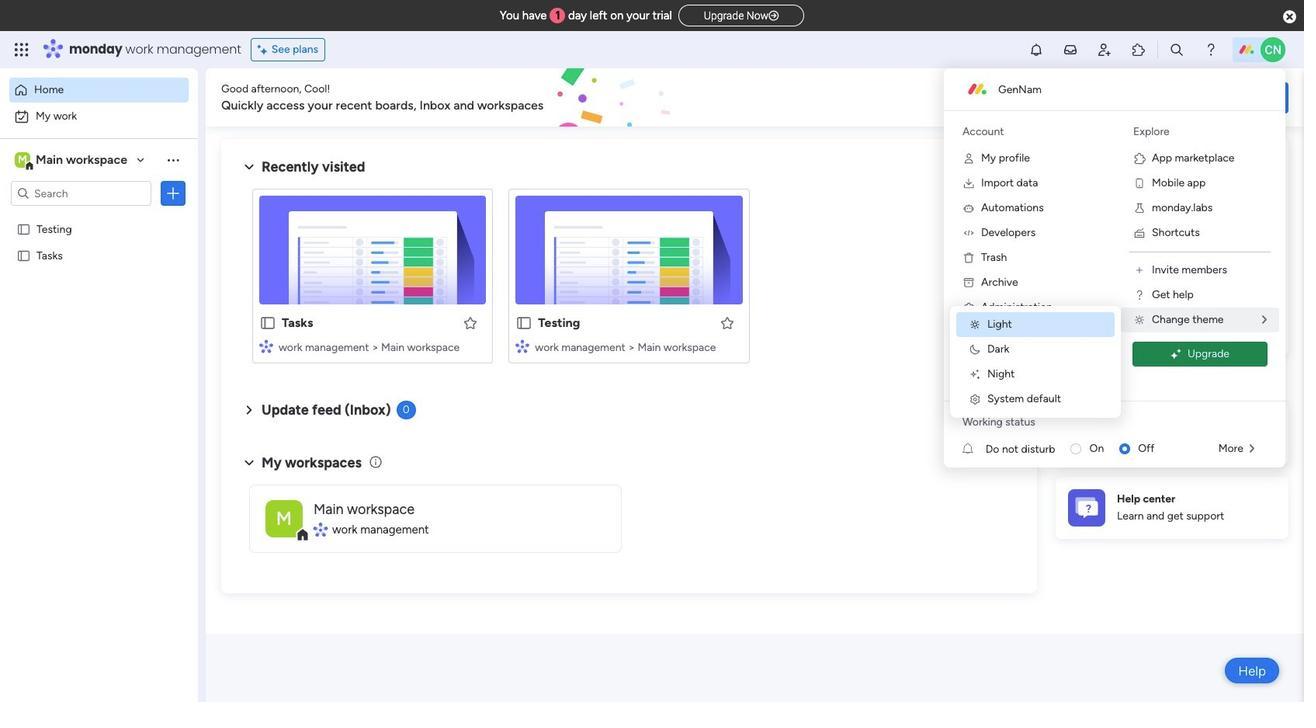 Task type: vqa. For each thing, say whether or not it's contained in the screenshot.
Menu icon
no



Task type: locate. For each thing, give the bounding box(es) containing it.
public board image
[[16, 221, 31, 236], [16, 248, 31, 263], [259, 315, 276, 332], [516, 315, 533, 332]]

help image
[[1204, 42, 1219, 57]]

add to favorites image
[[720, 315, 735, 330]]

see plans image
[[258, 41, 272, 58]]

Search in workspace field
[[33, 184, 130, 202]]

workspace image
[[15, 151, 30, 169]]

list box
[[0, 212, 198, 478]]

1 horizontal spatial list arrow image
[[1263, 315, 1267, 325]]

invite members image
[[1134, 264, 1146, 276]]

option
[[9, 78, 189, 103], [9, 104, 189, 129], [0, 215, 198, 218]]

quick search results list box
[[240, 176, 1019, 382]]

change theme image
[[1134, 314, 1146, 326]]

monday.labs image
[[1134, 202, 1146, 214]]

dapulse rightstroke image
[[769, 10, 779, 22]]

add to favorites image
[[463, 315, 479, 330]]

0 horizontal spatial list arrow image
[[1250, 443, 1255, 454]]

night image
[[969, 368, 982, 381]]

options image
[[165, 186, 181, 201]]

administration image
[[963, 301, 975, 314]]

search everything image
[[1170, 42, 1185, 57]]

templates image image
[[1070, 148, 1275, 256]]

workspace image
[[266, 500, 303, 537]]

help center element
[[1056, 476, 1289, 539]]

list arrow image
[[1263, 315, 1267, 325], [1250, 443, 1255, 454]]

close my workspaces image
[[240, 453, 259, 472]]

archive image
[[963, 276, 975, 289]]

system default image
[[969, 393, 982, 405]]

v2 user feedback image
[[1069, 89, 1080, 106]]



Task type: describe. For each thing, give the bounding box(es) containing it.
1 vertical spatial option
[[9, 104, 189, 129]]

my profile image
[[963, 152, 975, 165]]

light image
[[969, 318, 982, 331]]

1 vertical spatial list arrow image
[[1250, 443, 1255, 454]]

invite members image
[[1097, 42, 1113, 57]]

close recently visited image
[[240, 158, 259, 176]]

v2 surfce notifications image
[[963, 441, 986, 457]]

cool name image
[[1261, 37, 1286, 62]]

2 vertical spatial option
[[0, 215, 198, 218]]

mobile app image
[[1134, 177, 1146, 190]]

teams image
[[963, 326, 975, 339]]

monday marketplace image
[[1132, 42, 1147, 57]]

trash image
[[963, 252, 975, 264]]

notifications image
[[1029, 42, 1045, 57]]

update feed image
[[1063, 42, 1079, 57]]

shortcuts image
[[1134, 227, 1146, 239]]

getting started element
[[1056, 402, 1289, 464]]

upgrade stars new image
[[1171, 348, 1182, 360]]

automations image
[[963, 202, 975, 214]]

get help image
[[1134, 289, 1146, 301]]

select product image
[[14, 42, 30, 57]]

v2 bolt switch image
[[1190, 89, 1199, 106]]

import data image
[[963, 177, 975, 190]]

component image
[[516, 339, 530, 353]]

0 vertical spatial option
[[9, 78, 189, 103]]

developers image
[[963, 227, 975, 239]]

open update feed (inbox) image
[[240, 401, 259, 419]]

workspace options image
[[165, 152, 181, 168]]

dark image
[[969, 343, 982, 356]]

workspace selection element
[[15, 151, 130, 171]]

dapulse close image
[[1284, 9, 1297, 25]]

log out image
[[963, 351, 975, 363]]

0 vertical spatial list arrow image
[[1263, 315, 1267, 325]]

0 element
[[397, 401, 416, 419]]



